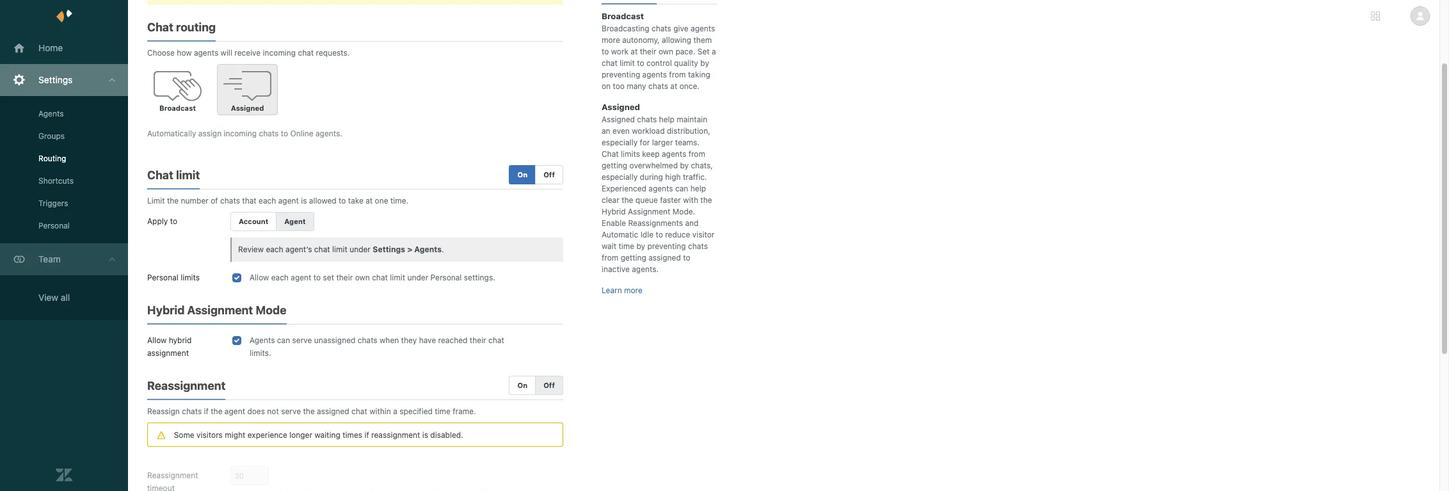 Task type: locate. For each thing, give the bounding box(es) containing it.
chat inside assigned assigned chats help maintain an even workload distribution, especially for larger teams. chat limits keep agents from getting overwhelmed by chats, especially during high traffic. experienced agents can help clear the queue faster with the hybrid assignment mode. enable reassignments and automatic idle to reduce visitor wait time by preventing chats from getting assigned to inactive agents.
[[602, 149, 619, 159]]

0 vertical spatial own
[[659, 47, 674, 56]]

the right the limit
[[167, 196, 179, 206]]

1 vertical spatial their
[[336, 273, 353, 282]]

assigned up automatically assign incoming chats to online agents.
[[231, 104, 264, 112]]

0 horizontal spatial is
[[301, 196, 307, 206]]

0 vertical spatial serve
[[292, 335, 312, 345]]

1 horizontal spatial at
[[631, 47, 638, 56]]

1 vertical spatial chat
[[602, 149, 619, 159]]

settings
[[38, 74, 73, 85], [373, 245, 405, 254]]

account button
[[230, 212, 277, 231]]

1 vertical spatial by
[[680, 161, 689, 170]]

to right apply at the top of page
[[170, 216, 177, 226]]

workload
[[632, 126, 665, 136]]

broadcast
[[602, 11, 644, 21], [159, 104, 196, 112]]

chat right reached
[[489, 335, 504, 345]]

assignment down queue
[[628, 207, 671, 216]]

1 vertical spatial is
[[422, 430, 428, 440]]

time left frame.
[[435, 407, 451, 416]]

waiting
[[315, 430, 340, 440]]

off button for chat limit
[[535, 165, 563, 184]]

from
[[669, 70, 686, 79], [689, 149, 706, 159], [602, 253, 619, 263]]

2 horizontal spatial personal
[[431, 273, 462, 282]]

a right within
[[393, 407, 397, 416]]

if up visitors
[[204, 407, 209, 416]]

preventing
[[602, 70, 640, 79], [648, 241, 686, 251]]

allow up "assignment" in the left bottom of the page
[[147, 335, 167, 345]]

1 horizontal spatial help
[[691, 184, 706, 193]]

1 vertical spatial on button
[[509, 376, 536, 395]]

1 off button from the top
[[535, 165, 563, 184]]

chats
[[652, 24, 672, 33], [649, 81, 668, 91], [637, 115, 657, 124], [259, 129, 279, 138], [220, 196, 240, 206], [688, 241, 708, 251], [358, 335, 378, 345], [182, 407, 202, 416]]

can down high
[[675, 184, 689, 193]]

that
[[242, 196, 257, 206]]

preventing up too
[[602, 70, 640, 79]]

1 horizontal spatial broadcast
[[602, 11, 644, 21]]

assignment up hybrid
[[187, 303, 253, 317]]

idle
[[641, 230, 654, 239]]

larger
[[652, 138, 673, 147]]

off for reassignment
[[544, 381, 555, 389]]

limit
[[620, 58, 635, 68], [176, 168, 200, 182], [332, 245, 348, 254], [390, 273, 405, 282]]

chats,
[[691, 161, 713, 170]]

own right the set at the bottom of page
[[355, 273, 370, 282]]

2 vertical spatial by
[[637, 241, 645, 251]]

visitor
[[693, 230, 715, 239]]

own
[[659, 47, 674, 56], [355, 273, 370, 282]]

chat up choose
[[147, 20, 173, 34]]

1 vertical spatial off
[[544, 381, 555, 389]]

1 horizontal spatial personal
[[147, 273, 179, 282]]

2 vertical spatial chat
[[147, 168, 173, 182]]

by down idle
[[637, 241, 645, 251]]

0 vertical spatial agents.
[[316, 129, 342, 138]]

0 horizontal spatial from
[[602, 253, 619, 263]]

agents.
[[316, 129, 342, 138], [632, 264, 659, 274]]

at down autonomy,
[[631, 47, 638, 56]]

off
[[544, 170, 555, 179], [544, 381, 555, 389]]

1 horizontal spatial agents
[[250, 335, 275, 345]]

of
[[211, 196, 218, 206]]

help down traffic.
[[691, 184, 706, 193]]

1 on from the top
[[518, 170, 528, 179]]

chats left the when
[[358, 335, 378, 345]]

1 vertical spatial reassignment
[[147, 471, 198, 480]]

1 vertical spatial on
[[518, 381, 528, 389]]

personal limits
[[147, 273, 200, 282]]

2 vertical spatial agents
[[250, 335, 275, 345]]

agents. right "online"
[[316, 129, 342, 138]]

assigned down too
[[602, 102, 640, 112]]

assignment
[[147, 348, 189, 358]]

settings left >
[[373, 245, 405, 254]]

1 vertical spatial hybrid
[[147, 303, 185, 317]]

assigned up even
[[602, 115, 635, 124]]

broadcast up automatically
[[159, 104, 196, 112]]

under
[[350, 245, 371, 254], [407, 273, 428, 282]]

Reassignment timeout number field
[[230, 466, 269, 486]]

0 vertical spatial under
[[350, 245, 371, 254]]

within
[[370, 407, 391, 416]]

hybrid up enable
[[602, 207, 626, 216]]

agent up agent
[[278, 196, 299, 206]]

0 horizontal spatial agents
[[38, 109, 64, 118]]

0 vertical spatial allow
[[250, 273, 269, 282]]

hybrid up hybrid
[[147, 303, 185, 317]]

time down automatic
[[619, 241, 635, 251]]

mode.
[[673, 207, 695, 216]]

1 horizontal spatial a
[[712, 47, 716, 56]]

chat
[[147, 20, 173, 34], [602, 149, 619, 159], [147, 168, 173, 182]]

0 vertical spatial time
[[619, 241, 635, 251]]

agent left the does
[[225, 407, 245, 416]]

0 horizontal spatial if
[[204, 407, 209, 416]]

especially
[[602, 138, 638, 147], [602, 172, 638, 182]]

agents down during
[[649, 184, 673, 193]]

2 vertical spatial their
[[470, 335, 486, 345]]

mode
[[256, 303, 287, 317]]

the
[[622, 195, 634, 205], [701, 195, 712, 205], [167, 196, 179, 206], [211, 407, 222, 416], [303, 407, 315, 416]]

1 vertical spatial at
[[671, 81, 678, 91]]

1 horizontal spatial from
[[669, 70, 686, 79]]

0 vertical spatial hybrid
[[602, 207, 626, 216]]

chat down an
[[602, 149, 619, 159]]

inactive
[[602, 264, 630, 274]]

can down mode
[[277, 335, 290, 345]]

especially up experienced
[[602, 172, 638, 182]]

routing
[[176, 20, 216, 34]]

agents right >
[[414, 245, 442, 254]]

the right with
[[701, 195, 712, 205]]

2 horizontal spatial agents
[[414, 245, 442, 254]]

reduce
[[665, 230, 690, 239]]

to left the set at the bottom of page
[[314, 273, 321, 282]]

1 horizontal spatial settings
[[373, 245, 405, 254]]

1 vertical spatial can
[[277, 335, 290, 345]]

0 horizontal spatial incoming
[[224, 129, 257, 138]]

by down set in the top of the page
[[701, 58, 709, 68]]

agent button
[[276, 212, 314, 231]]

their inside broadcast broadcasting chats give agents more autonomy, allowing them to work at their own pace. set a chat limit to control quality by preventing agents from taking on too many chats at once.
[[640, 47, 657, 56]]

0 vertical spatial incoming
[[263, 48, 296, 58]]

2 off from the top
[[544, 381, 555, 389]]

will
[[221, 48, 232, 58]]

to left "online"
[[281, 129, 288, 138]]

chat down 'work'
[[602, 58, 618, 68]]

1 vertical spatial off button
[[535, 376, 563, 395]]

0 vertical spatial settings
[[38, 74, 73, 85]]

1 horizontal spatial preventing
[[648, 241, 686, 251]]

agents up groups
[[38, 109, 64, 118]]

allow inside 'allow hybrid assignment'
[[147, 335, 167, 345]]

agents left the will
[[194, 48, 218, 58]]

by up traffic.
[[680, 161, 689, 170]]

0 vertical spatial if
[[204, 407, 209, 416]]

maintain
[[677, 115, 708, 124]]

own up control
[[659, 47, 674, 56]]

agent
[[278, 196, 299, 206], [291, 273, 311, 282], [225, 407, 245, 416]]

2 on from the top
[[518, 381, 528, 389]]

help
[[659, 115, 675, 124], [691, 184, 706, 193]]

agent
[[284, 217, 306, 225]]

assignment inside assigned assigned chats help maintain an even workload distribution, especially for larger teams. chat limits keep agents from getting overwhelmed by chats, especially during high traffic. experienced agents can help clear the queue faster with the hybrid assignment mode. enable reassignments and automatic idle to reduce visitor wait time by preventing chats from getting assigned to inactive agents.
[[628, 207, 671, 216]]

chats down visitor
[[688, 241, 708, 251]]

assigned up waiting
[[317, 407, 349, 416]]

1 vertical spatial limits
[[181, 273, 200, 282]]

reassignment
[[147, 379, 226, 392], [147, 471, 198, 480]]

under up allow each agent to set their own chat limit under personal settings.
[[350, 245, 371, 254]]

to left take
[[339, 196, 346, 206]]

agents inside agents can serve unassigned chats when they have reached their chat limits.
[[250, 335, 275, 345]]

view
[[38, 292, 58, 303]]

help up workload
[[659, 115, 675, 124]]

2 horizontal spatial by
[[701, 58, 709, 68]]

serve right not
[[281, 407, 301, 416]]

0 horizontal spatial hybrid
[[147, 303, 185, 317]]

agents up them
[[691, 24, 715, 33]]

0 horizontal spatial can
[[277, 335, 290, 345]]

1 horizontal spatial assignment
[[628, 207, 671, 216]]

0 vertical spatial agent
[[278, 196, 299, 206]]

0 horizontal spatial preventing
[[602, 70, 640, 79]]

visitors
[[197, 430, 223, 440]]

at left once.
[[671, 81, 678, 91]]

limits down for
[[621, 149, 640, 159]]

a
[[712, 47, 716, 56], [393, 407, 397, 416]]

1 horizontal spatial their
[[470, 335, 486, 345]]

not
[[267, 407, 279, 416]]

0 horizontal spatial their
[[336, 273, 353, 282]]

each
[[259, 196, 276, 206], [266, 245, 283, 254], [271, 273, 289, 282]]

1 horizontal spatial more
[[624, 286, 643, 295]]

especially down even
[[602, 138, 638, 147]]

0 horizontal spatial own
[[355, 273, 370, 282]]

view all
[[38, 292, 70, 303]]

chat down the "review each agent's chat limit under settings > agents ."
[[372, 273, 388, 282]]

when
[[380, 335, 399, 345]]

1 horizontal spatial under
[[407, 273, 428, 282]]

them
[[694, 35, 712, 45]]

the down experienced
[[622, 195, 634, 205]]

agent left the set at the bottom of page
[[291, 273, 311, 282]]

1 horizontal spatial limits
[[621, 149, 640, 159]]

is left allowed
[[301, 196, 307, 206]]

preventing down reduce
[[648, 241, 686, 251]]

unassigned
[[314, 335, 356, 345]]

2 off button from the top
[[535, 376, 563, 395]]

0 horizontal spatial agents.
[[316, 129, 342, 138]]

chat
[[298, 48, 314, 58], [602, 58, 618, 68], [314, 245, 330, 254], [372, 273, 388, 282], [489, 335, 504, 345], [352, 407, 367, 416]]

take
[[348, 196, 364, 206]]

1 vertical spatial time
[[435, 407, 451, 416]]

from up chats,
[[689, 149, 706, 159]]

chats up some
[[182, 407, 202, 416]]

hybrid
[[602, 207, 626, 216], [147, 303, 185, 317]]

choose how agents will receive incoming chat requests.
[[147, 48, 350, 58]]

frame.
[[453, 407, 476, 416]]

1 horizontal spatial assigned
[[649, 253, 681, 263]]

0 horizontal spatial allow
[[147, 335, 167, 345]]

limit down 'work'
[[620, 58, 635, 68]]

0 vertical spatial broadcast
[[602, 11, 644, 21]]

2 reassignment from the top
[[147, 471, 198, 480]]

under down >
[[407, 273, 428, 282]]

settings down the home
[[38, 74, 73, 85]]

more right learn at the bottom
[[624, 286, 643, 295]]

if right 'times'
[[365, 430, 369, 440]]

chat up the limit
[[147, 168, 173, 182]]

chats right the of
[[220, 196, 240, 206]]

agents up limits.
[[250, 335, 275, 345]]

each for review
[[266, 245, 283, 254]]

1 vertical spatial each
[[266, 245, 283, 254]]

work
[[611, 47, 629, 56]]

broadcast for broadcast broadcasting chats give agents more autonomy, allowing them to work at their own pace. set a chat limit to control quality by preventing agents from taking on too many chats at once.
[[602, 11, 644, 21]]

0 vertical spatial off
[[544, 170, 555, 179]]

assigned
[[602, 102, 640, 112], [231, 104, 264, 112], [602, 115, 635, 124]]

1 vertical spatial allow
[[147, 335, 167, 345]]

how
[[177, 48, 192, 58]]

groups
[[38, 131, 65, 141]]

broadcast for broadcast
[[159, 104, 196, 112]]

1 reassignment from the top
[[147, 379, 226, 392]]

one
[[375, 196, 388, 206]]

chat left within
[[352, 407, 367, 416]]

1 vertical spatial especially
[[602, 172, 638, 182]]

faster
[[660, 195, 681, 205]]

0 horizontal spatial assigned
[[317, 407, 349, 416]]

1 vertical spatial preventing
[[648, 241, 686, 251]]

online
[[290, 129, 313, 138]]

each right that
[[259, 196, 276, 206]]

at left one on the left top of page
[[366, 196, 373, 206]]

1 horizontal spatial allow
[[250, 273, 269, 282]]

choose
[[147, 48, 175, 58]]

chat routing
[[147, 20, 216, 34]]

1 horizontal spatial can
[[675, 184, 689, 193]]

the up visitors
[[211, 407, 222, 416]]

0 vertical spatial by
[[701, 58, 709, 68]]

personal down triggers
[[38, 221, 70, 230]]

2 vertical spatial each
[[271, 273, 289, 282]]

give
[[674, 24, 689, 33]]

own inside broadcast broadcasting chats give agents more autonomy, allowing them to work at their own pace. set a chat limit to control quality by preventing agents from taking on too many chats at once.
[[659, 47, 674, 56]]

0 vertical spatial more
[[602, 35, 620, 45]]

wait
[[602, 241, 617, 251]]

1 off from the top
[[544, 170, 555, 179]]

their down autonomy,
[[640, 47, 657, 56]]

0 horizontal spatial limits
[[181, 273, 200, 282]]

0 vertical spatial preventing
[[602, 70, 640, 79]]

learn
[[602, 286, 622, 295]]

is
[[301, 196, 307, 206], [422, 430, 428, 440]]

more up 'work'
[[602, 35, 620, 45]]

assigned inside assigned assigned chats help maintain an even workload distribution, especially for larger teams. chat limits keep agents from getting overwhelmed by chats, especially during high traffic. experienced agents can help clear the queue faster with the hybrid assignment mode. enable reassignments and automatic idle to reduce visitor wait time by preventing chats from getting assigned to inactive agents.
[[649, 253, 681, 263]]

agents for agents can serve unassigned chats when they have reached their chat limits.
[[250, 335, 275, 345]]

a inside broadcast broadcasting chats give agents more autonomy, allowing them to work at their own pace. set a chat limit to control quality by preventing agents from taking on too many chats at once.
[[712, 47, 716, 56]]

reassignment
[[371, 430, 420, 440]]

0 vertical spatial especially
[[602, 138, 638, 147]]

1 vertical spatial under
[[407, 273, 428, 282]]

0 horizontal spatial under
[[350, 245, 371, 254]]

time
[[619, 241, 635, 251], [435, 407, 451, 416]]

0 horizontal spatial broadcast
[[159, 104, 196, 112]]

1 on button from the top
[[509, 165, 536, 184]]

their right reached
[[470, 335, 486, 345]]

broadcast inside broadcast broadcasting chats give agents more autonomy, allowing them to work at their own pace. set a chat limit to control quality by preventing agents from taking on too many chats at once.
[[602, 11, 644, 21]]

agents. inside assigned assigned chats help maintain an even workload distribution, especially for larger teams. chat limits keep agents from getting overwhelmed by chats, especially during high traffic. experienced agents can help clear the queue faster with the hybrid assignment mode. enable reassignments and automatic idle to reduce visitor wait time by preventing chats from getting assigned to inactive agents.
[[632, 264, 659, 274]]

0 vertical spatial a
[[712, 47, 716, 56]]

1 vertical spatial incoming
[[224, 129, 257, 138]]

0 vertical spatial assignment
[[628, 207, 671, 216]]

incoming right receive
[[263, 48, 296, 58]]

chats right many
[[649, 81, 668, 91]]

2 on button from the top
[[509, 376, 536, 395]]

some visitors might experience longer waiting times if reassignment is disabled.
[[174, 430, 463, 440]]

0 vertical spatial from
[[669, 70, 686, 79]]

limits
[[621, 149, 640, 159], [181, 273, 200, 282]]

1 vertical spatial from
[[689, 149, 706, 159]]

getting up experienced
[[602, 161, 628, 170]]

0 vertical spatial help
[[659, 115, 675, 124]]

an
[[602, 126, 611, 136]]

agents. right inactive at bottom left
[[632, 264, 659, 274]]

each up mode
[[271, 273, 289, 282]]

personal down apply to
[[147, 273, 179, 282]]

getting up inactive at bottom left
[[621, 253, 647, 263]]

2 especially from the top
[[602, 172, 638, 182]]

assigned
[[649, 253, 681, 263], [317, 407, 349, 416]]

each right review
[[266, 245, 283, 254]]

limits inside assigned assigned chats help maintain an even workload distribution, especially for larger teams. chat limits keep agents from getting overwhelmed by chats, especially during high traffic. experienced agents can help clear the queue faster with the hybrid assignment mode. enable reassignments and automatic idle to reduce visitor wait time by preventing chats from getting assigned to inactive agents.
[[621, 149, 640, 159]]

0 vertical spatial their
[[640, 47, 657, 56]]

limits up "hybrid assignment mode"
[[181, 273, 200, 282]]

reassignment up timeout on the left bottom of page
[[147, 471, 198, 480]]

is left disabled. at the bottom of page
[[422, 430, 428, 440]]

incoming right assign
[[224, 129, 257, 138]]

from down quality
[[669, 70, 686, 79]]

getting
[[602, 161, 628, 170], [621, 253, 647, 263]]

personal down .
[[431, 273, 462, 282]]

from down wait at left
[[602, 253, 619, 263]]

teams.
[[675, 138, 700, 147]]

0 horizontal spatial personal
[[38, 221, 70, 230]]

allow down review
[[250, 273, 269, 282]]

0 vertical spatial on button
[[509, 165, 536, 184]]

agents
[[691, 24, 715, 33], [194, 48, 218, 58], [643, 70, 667, 79], [662, 149, 687, 159], [649, 184, 673, 193]]

hybrid inside assigned assigned chats help maintain an even workload distribution, especially for larger teams. chat limits keep agents from getting overwhelmed by chats, especially during high traffic. experienced agents can help clear the queue faster with the hybrid assignment mode. enable reassignments and automatic idle to reduce visitor wait time by preventing chats from getting assigned to inactive agents.
[[602, 207, 626, 216]]

pace.
[[676, 47, 696, 56]]

chat inside broadcast broadcasting chats give agents more autonomy, allowing them to work at their own pace. set a chat limit to control quality by preventing agents from taking on too many chats at once.
[[602, 58, 618, 68]]



Task type: vqa. For each thing, say whether or not it's contained in the screenshot.
Open to the bottom
no



Task type: describe. For each thing, give the bounding box(es) containing it.
reassign chats if the agent does not serve the assigned chat within a specified time frame.
[[147, 407, 476, 416]]

1 vertical spatial more
[[624, 286, 643, 295]]

limit up the set at the bottom of page
[[332, 245, 348, 254]]

chat right agent's
[[314, 245, 330, 254]]

by inside broadcast broadcasting chats give agents more autonomy, allowing them to work at their own pace. set a chat limit to control quality by preventing agents from taking on too many chats at once.
[[701, 58, 709, 68]]

0 horizontal spatial time
[[435, 407, 451, 416]]

1 vertical spatial serve
[[281, 407, 301, 416]]

agents for agents
[[38, 109, 64, 118]]

might
[[225, 430, 245, 440]]

to down reduce
[[683, 253, 691, 263]]

clear
[[602, 195, 620, 205]]

distribution,
[[667, 126, 711, 136]]

longer
[[290, 430, 312, 440]]

1 horizontal spatial incoming
[[263, 48, 296, 58]]

agents down control
[[643, 70, 667, 79]]

apply
[[147, 216, 168, 226]]

limit up number
[[176, 168, 200, 182]]

chat inside agents can serve unassigned chats when they have reached their chat limits.
[[489, 335, 504, 345]]

1 vertical spatial agents
[[414, 245, 442, 254]]

1 vertical spatial help
[[691, 184, 706, 193]]

on for chat limit
[[518, 170, 528, 179]]

2 vertical spatial agent
[[225, 407, 245, 416]]

specified
[[400, 407, 433, 416]]

too
[[613, 81, 625, 91]]

broadcast broadcasting chats give agents more autonomy, allowing them to work at their own pace. set a chat limit to control quality by preventing agents from taking on too many chats at once.
[[602, 11, 716, 91]]

the up longer
[[303, 407, 315, 416]]

serve inside agents can serve unassigned chats when they have reached their chat limits.
[[292, 335, 312, 345]]

allow for allow hybrid assignment
[[147, 335, 167, 345]]

settings.
[[464, 273, 495, 282]]

times
[[343, 430, 362, 440]]

does
[[247, 407, 265, 416]]

enable
[[602, 218, 626, 228]]

set
[[323, 273, 334, 282]]

automatically
[[147, 129, 196, 138]]

agents down larger
[[662, 149, 687, 159]]

control
[[647, 58, 672, 68]]

allow hybrid assignment
[[147, 335, 192, 358]]

limit
[[147, 196, 165, 206]]

on for reassignment
[[518, 381, 528, 389]]

time inside assigned assigned chats help maintain an even workload distribution, especially for larger teams. chat limits keep agents from getting overwhelmed by chats, especially during high traffic. experienced agents can help clear the queue faster with the hybrid assignment mode. enable reassignments and automatic idle to reduce visitor wait time by preventing chats from getting assigned to inactive agents.
[[619, 241, 635, 251]]

0 horizontal spatial help
[[659, 115, 675, 124]]

team
[[38, 254, 61, 264]]

off for chat limit
[[544, 170, 555, 179]]

have
[[419, 335, 436, 345]]

quality
[[674, 58, 698, 68]]

0 horizontal spatial at
[[366, 196, 373, 206]]

even
[[613, 126, 630, 136]]

can inside agents can serve unassigned chats when they have reached their chat limits.
[[277, 335, 290, 345]]

1 vertical spatial settings
[[373, 245, 405, 254]]

agent's
[[286, 245, 312, 254]]

taking
[[688, 70, 711, 79]]

personal for personal limits
[[147, 273, 179, 282]]

limit inside broadcast broadcasting chats give agents more autonomy, allowing them to work at their own pace. set a chat limit to control quality by preventing agents from taking on too many chats at once.
[[620, 58, 635, 68]]

once.
[[680, 81, 700, 91]]

overwhelmed
[[630, 161, 678, 170]]

shortcuts
[[38, 176, 74, 186]]

1 vertical spatial assigned
[[317, 407, 349, 416]]

limit down the "review each agent's chat limit under settings > agents ."
[[390, 273, 405, 282]]

receive
[[235, 48, 261, 58]]

0 horizontal spatial assignment
[[187, 303, 253, 317]]

keep
[[642, 149, 660, 159]]

1 vertical spatial a
[[393, 407, 397, 416]]

time.
[[390, 196, 409, 206]]

1 vertical spatial agent
[[291, 273, 311, 282]]

1 horizontal spatial by
[[680, 161, 689, 170]]

on button for reassignment
[[509, 376, 536, 395]]

hybrid assignment mode
[[147, 303, 287, 317]]

0 vertical spatial each
[[259, 196, 276, 206]]

on
[[602, 81, 611, 91]]

chats up workload
[[637, 115, 657, 124]]

limits.
[[250, 348, 271, 358]]

automatically assign incoming chats to online agents.
[[147, 129, 342, 138]]

each for allow
[[271, 273, 289, 282]]

>
[[407, 245, 412, 254]]

limit the number of chats that each agent is allowed to take at one time.
[[147, 196, 409, 206]]

automatic
[[602, 230, 639, 239]]

allowed
[[309, 196, 337, 206]]

1 vertical spatial if
[[365, 430, 369, 440]]

chat left requests.
[[298, 48, 314, 58]]

for
[[640, 138, 650, 147]]

to down reassignments
[[656, 230, 663, 239]]

on button for chat limit
[[509, 165, 536, 184]]

reassignment for reassignment timeout
[[147, 471, 198, 480]]

allow for allow each agent to set their own chat limit under personal settings.
[[250, 273, 269, 282]]

1 vertical spatial own
[[355, 273, 370, 282]]

2 vertical spatial from
[[602, 253, 619, 263]]

broadcasting
[[602, 24, 650, 33]]

0 vertical spatial getting
[[602, 161, 628, 170]]

2 horizontal spatial from
[[689, 149, 706, 159]]

personal for personal
[[38, 221, 70, 230]]

chats up allowing
[[652, 24, 672, 33]]

hybrid
[[169, 335, 192, 345]]

learn more
[[602, 286, 643, 295]]

set
[[698, 47, 710, 56]]

their inside agents can serve unassigned chats when they have reached their chat limits.
[[470, 335, 486, 345]]

they
[[401, 335, 417, 345]]

experienced
[[602, 184, 647, 193]]

many
[[627, 81, 646, 91]]

1 vertical spatial getting
[[621, 253, 647, 263]]

traffic.
[[683, 172, 707, 182]]

reassignment timeout
[[147, 471, 198, 491]]

assign
[[198, 129, 222, 138]]

1 especially from the top
[[602, 138, 638, 147]]

preventing inside assigned assigned chats help maintain an even workload distribution, especially for larger teams. chat limits keep agents from getting overwhelmed by chats, especially during high traffic. experienced agents can help clear the queue faster with the hybrid assignment mode. enable reassignments and automatic idle to reduce visitor wait time by preventing chats from getting assigned to inactive agents.
[[648, 241, 686, 251]]

assigned for assigned assigned chats help maintain an even workload distribution, especially for larger teams. chat limits keep agents from getting overwhelmed by chats, especially during high traffic. experienced agents can help clear the queue faster with the hybrid assignment mode. enable reassignments and automatic idle to reduce visitor wait time by preventing chats from getting assigned to inactive agents.
[[602, 102, 640, 112]]

allowing
[[662, 35, 692, 45]]

review each agent's chat limit under settings > agents .
[[238, 245, 444, 254]]

some
[[174, 430, 194, 440]]

chats inside agents can serve unassigned chats when they have reached their chat limits.
[[358, 335, 378, 345]]

high
[[665, 172, 681, 182]]

with
[[683, 195, 699, 205]]

.
[[442, 245, 444, 254]]

to left 'work'
[[602, 47, 609, 56]]

experience
[[248, 430, 287, 440]]

routing
[[38, 154, 66, 163]]

chat limit
[[147, 168, 200, 182]]

zendesk products image
[[1371, 12, 1380, 20]]

preventing inside broadcast broadcasting chats give agents more autonomy, allowing them to work at their own pace. set a chat limit to control quality by preventing agents from taking on too many chats at once.
[[602, 70, 640, 79]]

chat for chat limit
[[147, 168, 173, 182]]

off button for reassignment
[[535, 376, 563, 395]]

2 horizontal spatial at
[[671, 81, 678, 91]]

1 horizontal spatial is
[[422, 430, 428, 440]]

agents can serve unassigned chats when they have reached their chat limits.
[[250, 335, 507, 358]]

triggers
[[38, 198, 68, 208]]

can inside assigned assigned chats help maintain an even workload distribution, especially for larger teams. chat limits keep agents from getting overwhelmed by chats, especially during high traffic. experienced agents can help clear the queue faster with the hybrid assignment mode. enable reassignments and automatic idle to reduce visitor wait time by preventing chats from getting assigned to inactive agents.
[[675, 184, 689, 193]]

to left control
[[637, 58, 645, 68]]

reassignments
[[628, 218, 683, 228]]

chat for chat routing
[[147, 20, 173, 34]]

account
[[239, 217, 268, 225]]

more inside broadcast broadcasting chats give agents more autonomy, allowing them to work at their own pace. set a chat limit to control quality by preventing agents from taking on too many chats at once.
[[602, 35, 620, 45]]

timeout
[[147, 484, 175, 491]]

0 vertical spatial at
[[631, 47, 638, 56]]

assigned for assigned
[[231, 104, 264, 112]]

0 horizontal spatial by
[[637, 241, 645, 251]]

during
[[640, 172, 663, 182]]

chats left "online"
[[259, 129, 279, 138]]

number
[[181, 196, 209, 206]]

reassignment for reassignment
[[147, 379, 226, 392]]

apply to
[[147, 216, 177, 226]]

learn more link
[[602, 286, 643, 295]]

review
[[238, 245, 264, 254]]

allow each agent to set their own chat limit under personal settings.
[[250, 273, 495, 282]]

from inside broadcast broadcasting chats give agents more autonomy, allowing them to work at their own pace. set a chat limit to control quality by preventing agents from taking on too many chats at once.
[[669, 70, 686, 79]]



